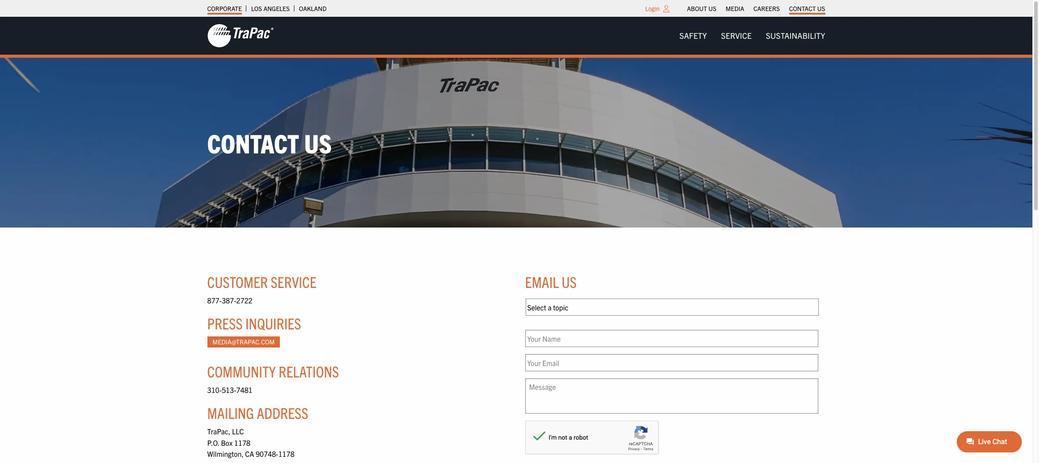 Task type: describe. For each thing, give the bounding box(es) containing it.
login
[[646, 4, 660, 12]]

513-
[[222, 386, 236, 395]]

trapac, llc p.o. box 1178 wilmington, ca 90748-1178
[[207, 428, 295, 459]]

oakland link
[[299, 2, 327, 15]]

about
[[688, 4, 708, 12]]

Your Name text field
[[525, 331, 819, 348]]

387-
[[222, 297, 236, 305]]

Message text field
[[525, 379, 819, 415]]

Your Email text field
[[525, 355, 819, 372]]

contact us link
[[790, 2, 826, 15]]

media
[[726, 4, 745, 12]]

ca
[[245, 450, 254, 459]]

7481
[[236, 386, 253, 395]]

us inside 'link'
[[709, 4, 717, 12]]

box
[[221, 439, 233, 448]]

relations
[[279, 362, 339, 381]]

careers
[[754, 4, 780, 12]]

customer service
[[207, 273, 317, 292]]

menu bar containing safety
[[673, 27, 833, 45]]

trapac,
[[207, 428, 231, 437]]

310-
[[207, 386, 222, 395]]

media link
[[726, 2, 745, 15]]

safety link
[[673, 27, 715, 45]]

community relations
[[207, 362, 339, 381]]

p.o.
[[207, 439, 220, 448]]

los angeles
[[251, 4, 290, 12]]

0 horizontal spatial service
[[271, 273, 317, 292]]

oakland
[[299, 4, 327, 12]]

login link
[[646, 4, 660, 12]]

los angeles link
[[251, 2, 290, 15]]

877-
[[207, 297, 222, 305]]

llc
[[232, 428, 244, 437]]

about us link
[[688, 2, 717, 15]]

angeles
[[264, 4, 290, 12]]

media@trapac.com link
[[207, 337, 280, 348]]

community
[[207, 362, 276, 381]]

safety
[[680, 30, 708, 41]]

1 vertical spatial contact
[[207, 127, 299, 159]]



Task type: locate. For each thing, give the bounding box(es) containing it.
1 horizontal spatial contact
[[790, 4, 817, 12]]

0 vertical spatial menu bar
[[683, 2, 831, 15]]

mailing address
[[207, 404, 309, 423]]

1 horizontal spatial service
[[722, 30, 752, 41]]

corporate
[[207, 4, 242, 12]]

contact us
[[790, 4, 826, 12], [207, 127, 332, 159]]

1178 right ca
[[278, 450, 295, 459]]

sustainability link
[[759, 27, 833, 45]]

service
[[722, 30, 752, 41], [271, 273, 317, 292]]

1 vertical spatial contact us
[[207, 127, 332, 159]]

0 horizontal spatial contact us
[[207, 127, 332, 159]]

310-513-7481
[[207, 386, 253, 395]]

los
[[251, 4, 262, 12]]

sustainability
[[766, 30, 826, 41]]

menu bar down careers link
[[673, 27, 833, 45]]

0 horizontal spatial contact
[[207, 127, 299, 159]]

service link
[[715, 27, 759, 45]]

1 vertical spatial service
[[271, 273, 317, 292]]

email
[[525, 273, 559, 292]]

contact
[[790, 4, 817, 12], [207, 127, 299, 159]]

90748-
[[256, 450, 278, 459]]

light image
[[664, 5, 670, 12]]

about us
[[688, 4, 717, 12]]

wilmington,
[[207, 450, 244, 459]]

email us
[[525, 273, 577, 292]]

us
[[709, 4, 717, 12], [818, 4, 826, 12], [305, 127, 332, 159], [562, 273, 577, 292]]

1178 down llc
[[234, 439, 251, 448]]

1178
[[234, 439, 251, 448], [278, 450, 295, 459]]

media@trapac.com
[[213, 339, 275, 347]]

customer
[[207, 273, 268, 292]]

address
[[257, 404, 309, 423]]

corporate image
[[207, 23, 274, 48]]

1 vertical spatial menu bar
[[673, 27, 833, 45]]

0 vertical spatial 1178
[[234, 439, 251, 448]]

press inquiries
[[207, 314, 301, 333]]

menu bar up service link
[[683, 2, 831, 15]]

0 vertical spatial contact us
[[790, 4, 826, 12]]

0 horizontal spatial 1178
[[234, 439, 251, 448]]

mailing
[[207, 404, 254, 423]]

1 horizontal spatial contact us
[[790, 4, 826, 12]]

1 horizontal spatial 1178
[[278, 450, 295, 459]]

corporate link
[[207, 2, 242, 15]]

0 vertical spatial service
[[722, 30, 752, 41]]

menu bar
[[683, 2, 831, 15], [673, 27, 833, 45]]

press
[[207, 314, 243, 333]]

0 vertical spatial contact
[[790, 4, 817, 12]]

careers link
[[754, 2, 780, 15]]

877-387-2722
[[207, 297, 253, 305]]

2722
[[236, 297, 253, 305]]

inquiries
[[246, 314, 301, 333]]

1 vertical spatial 1178
[[278, 450, 295, 459]]

menu bar containing about us
[[683, 2, 831, 15]]



Task type: vqa. For each thing, say whether or not it's contained in the screenshot.
the topmost Google image
no



